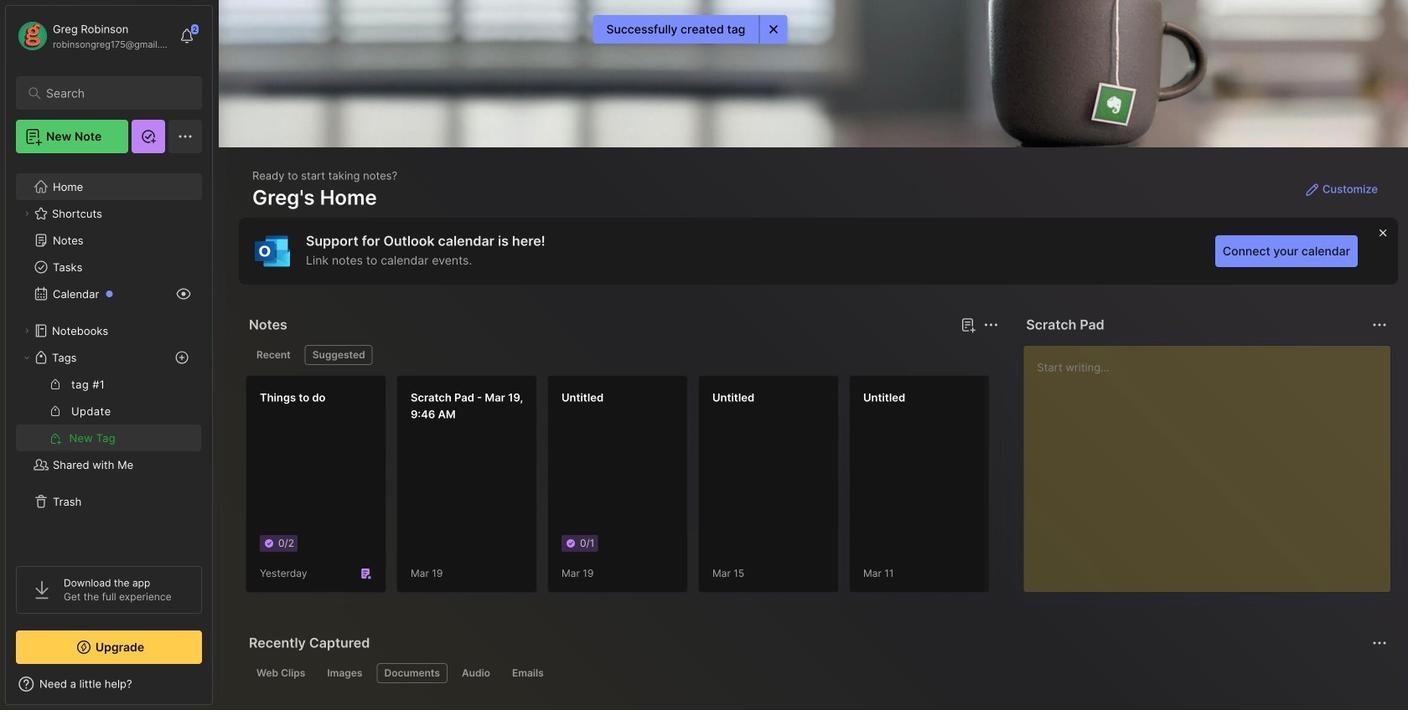 Task type: describe. For each thing, give the bounding box(es) containing it.
expand tags image
[[22, 353, 32, 363]]

2 tab list from the top
[[249, 664, 1385, 684]]

more actions image
[[981, 315, 1001, 335]]

Start writing… text field
[[1037, 346, 1390, 579]]

click to collapse image
[[212, 680, 224, 700]]

1 tab list from the top
[[249, 345, 996, 365]]

group inside tree
[[16, 371, 201, 452]]

expand notebooks image
[[22, 326, 32, 336]]

2 more actions image from the top
[[1370, 634, 1390, 654]]

Account field
[[16, 19, 171, 53]]



Task type: locate. For each thing, give the bounding box(es) containing it.
more actions image
[[1370, 315, 1390, 335], [1370, 634, 1390, 654]]

tab list
[[249, 345, 996, 365], [249, 664, 1385, 684]]

alert
[[593, 15, 787, 44]]

0 vertical spatial more actions image
[[1370, 315, 1390, 335]]

More actions field
[[979, 313, 1003, 337], [1368, 313, 1391, 337], [1368, 632, 1391, 655]]

tab
[[249, 345, 298, 365], [305, 345, 373, 365], [249, 664, 313, 684], [320, 664, 370, 684], [377, 664, 448, 684], [454, 664, 498, 684], [505, 664, 551, 684]]

main element
[[0, 0, 218, 711]]

1 vertical spatial more actions image
[[1370, 634, 1390, 654]]

row group
[[246, 375, 1408, 603]]

0 vertical spatial tab list
[[249, 345, 996, 365]]

tree inside main element
[[6, 163, 212, 551]]

None search field
[[46, 83, 180, 103]]

1 vertical spatial tab list
[[249, 664, 1385, 684]]

group
[[16, 371, 201, 452]]

1 more actions image from the top
[[1370, 315, 1390, 335]]

none search field inside main element
[[46, 83, 180, 103]]

WHAT'S NEW field
[[6, 671, 212, 698]]

tree
[[6, 163, 212, 551]]

Search text field
[[46, 85, 180, 101]]



Task type: vqa. For each thing, say whether or not it's contained in the screenshot.
search field inside Main "element"
yes



